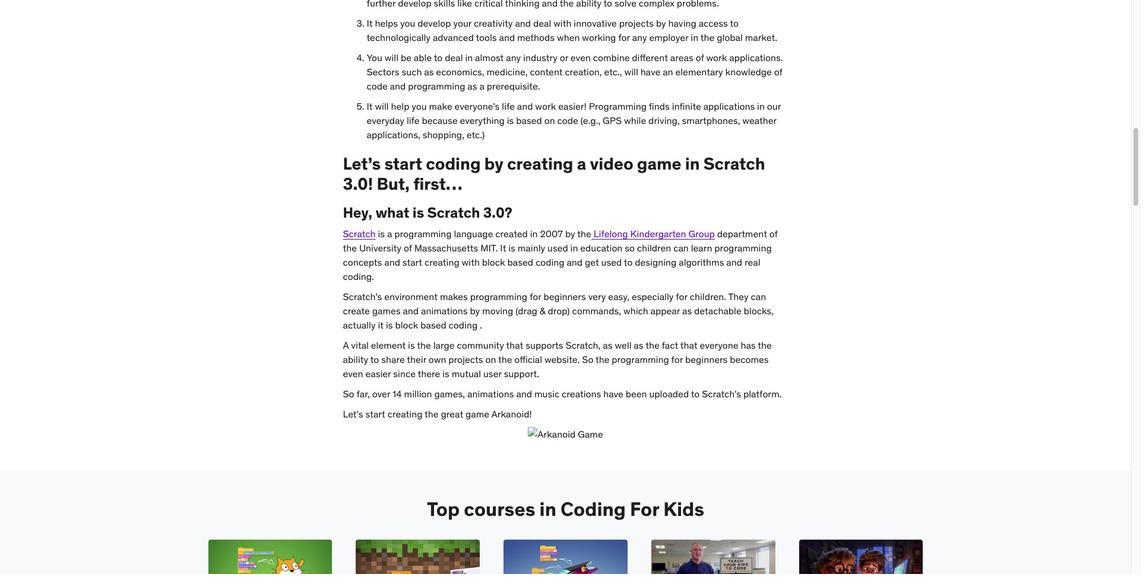 Task type: vqa. For each thing, say whether or not it's contained in the screenshot.
the leftmost editing
no



Task type: locate. For each thing, give the bounding box(es) containing it.
0 horizontal spatial code
[[367, 80, 388, 92]]

group
[[689, 228, 715, 240]]

2 vertical spatial it
[[500, 242, 506, 254]]

in left education
[[571, 242, 578, 254]]

and left "real"
[[727, 257, 743, 269]]

1 vertical spatial scratch
[[427, 204, 480, 222]]

0 vertical spatial scratch's
[[343, 291, 382, 303]]

that
[[506, 340, 524, 352], [681, 340, 698, 352]]

scratch up language
[[427, 204, 480, 222]]

1 horizontal spatial creating
[[425, 257, 460, 269]]

1 horizontal spatial code
[[557, 115, 578, 127]]

work inside it will help you make everyone's life and work easier! programming finds infinite applications in our everyday life because everything is based on code (e.g., gps while driving, smartphones, weather applications, shopping, etc.)
[[535, 100, 556, 112]]

community
[[457, 340, 504, 352]]

creating down 14
[[388, 409, 423, 421]]

can up blocks,
[[751, 291, 766, 303]]

start inside let's start coding by creating a video game in scratch 3.0! but, first…
[[385, 153, 422, 175]]

0 horizontal spatial beginners
[[544, 291, 586, 303]]

driving,
[[649, 115, 680, 127]]

will right etc.,
[[625, 66, 638, 78]]

have down different
[[641, 66, 661, 78]]

the left great
[[425, 409, 439, 421]]

let's start creating the great game arkanoid!
[[343, 409, 532, 421]]

1 vertical spatial can
[[751, 291, 766, 303]]

1 vertical spatial life
[[407, 115, 420, 127]]

the inside it helps you develop your creativity and deal with innovative projects by having access to technologically advanced tools and methods when working for any employer in the global market.
[[701, 32, 715, 43]]

etc.)
[[467, 129, 485, 141]]

work up elementary
[[707, 52, 727, 64]]

the inside department of the university of massachusetts mit. it is mainly used in education so children can learn programming concepts and start creating with block based coding and get used to designing algorithms and real coding.
[[343, 242, 357, 254]]

0 horizontal spatial can
[[674, 242, 689, 254]]

fact
[[662, 340, 679, 352]]

it left helps
[[367, 17, 373, 29]]

programming down hey, what is scratch 3.0?
[[395, 228, 452, 240]]

drop)
[[548, 305, 570, 317]]

because
[[422, 115, 458, 127]]

1 horizontal spatial scratch
[[427, 204, 480, 222]]

everyone's
[[455, 100, 500, 112]]

1 vertical spatial you
[[412, 100, 427, 112]]

used down education
[[601, 257, 622, 269]]

on inside it will help you make everyone's life and work easier! programming finds infinite applications in our everyday life because everything is based on code (e.g., gps while driving, smartphones, weather applications, shopping, etc.)
[[545, 115, 555, 127]]

creating down it will help you make everyone's life and work easier! programming finds infinite applications in our everyday life because everything is based on code (e.g., gps while driving, smartphones, weather applications, shopping, etc.)
[[507, 153, 573, 175]]

1 vertical spatial animations
[[467, 389, 514, 400]]

is down created
[[509, 242, 516, 254]]

0 vertical spatial even
[[571, 52, 591, 64]]

animations
[[421, 305, 468, 317], [467, 389, 514, 400]]

on
[[545, 115, 555, 127], [486, 354, 496, 366]]

game inside let's start coding by creating a video game in scratch 3.0! but, first…
[[637, 153, 682, 175]]

1 horizontal spatial scratch's
[[702, 389, 741, 400]]

lifelong
[[594, 228, 628, 240]]

1 vertical spatial creating
[[425, 257, 460, 269]]

you up technologically
[[400, 17, 415, 29]]

2 horizontal spatial a
[[577, 153, 586, 175]]

and down creativity
[[499, 32, 515, 43]]

that up official
[[506, 340, 524, 352]]

1 horizontal spatial with
[[554, 17, 572, 29]]

it inside it will help you make everyone's life and work easier! programming finds infinite applications in our everyday life because everything is based on code (e.g., gps while driving, smartphones, weather applications, shopping, etc.)
[[367, 100, 373, 112]]

game down driving,
[[637, 153, 682, 175]]

for inside it helps you develop your creativity and deal with innovative projects by having access to technologically advanced tools and methods when working for any employer in the global market.
[[618, 32, 630, 43]]

1 vertical spatial any
[[506, 52, 521, 64]]

1 vertical spatial projects
[[449, 354, 483, 366]]

projects
[[619, 17, 654, 29], [449, 354, 483, 366]]

be
[[401, 52, 412, 64]]

0 vertical spatial start
[[385, 153, 422, 175]]

will left be
[[385, 52, 399, 64]]

1 horizontal spatial work
[[707, 52, 727, 64]]

0 vertical spatial game
[[637, 153, 682, 175]]

is right what
[[413, 204, 424, 222]]

work
[[707, 52, 727, 64], [535, 100, 556, 112]]

by up "."
[[470, 305, 480, 317]]

the up their at bottom
[[417, 340, 431, 352]]

let's inside let's start coding by creating a video game in scratch 3.0! but, first…
[[343, 153, 381, 175]]

kindergarten
[[631, 228, 686, 240]]

0 horizontal spatial life
[[407, 115, 420, 127]]

0 vertical spatial with
[[554, 17, 572, 29]]

projects up employer
[[619, 17, 654, 29]]

but,
[[377, 173, 410, 195]]

0 horizontal spatial any
[[506, 52, 521, 64]]

1 let's from the top
[[343, 153, 381, 175]]

programming up make
[[408, 80, 465, 92]]

1 horizontal spatial a
[[480, 80, 485, 92]]

over
[[372, 389, 390, 400]]

based up large
[[421, 320, 447, 331]]

code inside it will help you make everyone's life and work easier! programming finds infinite applications in our everyday life because everything is based on code (e.g., gps while driving, smartphones, weather applications, shopping, etc.)
[[557, 115, 578, 127]]

the down "access" at the right
[[701, 32, 715, 43]]

any up different
[[632, 32, 647, 43]]

working
[[582, 32, 616, 43]]

support.
[[504, 368, 539, 380]]

to inside department of the university of massachusetts mit. it is mainly used in education so children can learn programming concepts and start creating with block based coding and get used to designing algorithms and real coding.
[[624, 257, 633, 269]]

1 horizontal spatial used
[[601, 257, 622, 269]]

will up 'everyday'
[[375, 100, 389, 112]]

1 vertical spatial it
[[367, 100, 373, 112]]

with down massachusetts
[[462, 257, 480, 269]]

start inside department of the university of massachusetts mit. it is mainly used in education so children can learn programming concepts and start creating with block based coding and get used to designing algorithms and real coding.
[[403, 257, 422, 269]]

based down prerequisite.
[[516, 115, 542, 127]]

so
[[625, 242, 635, 254]]

any inside it helps you develop your creativity and deal with innovative projects by having access to technologically advanced tools and methods when working for any employer in the global market.
[[632, 32, 647, 43]]

1 vertical spatial even
[[343, 368, 363, 380]]

coding inside let's start coding by creating a video game in scratch 3.0! but, first…
[[426, 153, 481, 175]]

let's down far,
[[343, 409, 363, 421]]

of
[[696, 52, 704, 64], [774, 66, 783, 78], [770, 228, 778, 240], [404, 242, 412, 254]]

shopping,
[[423, 129, 464, 141]]

creation,
[[565, 66, 602, 78]]

by down "etc.)"
[[485, 153, 504, 175]]

in inside it will help you make everyone's life and work easier! programming finds infinite applications in our everyday life because everything is based on code (e.g., gps while driving, smartphones, weather applications, shopping, etc.)
[[757, 100, 765, 112]]

1 horizontal spatial projects
[[619, 17, 654, 29]]

2 horizontal spatial creating
[[507, 153, 573, 175]]

a
[[343, 340, 349, 352]]

commands,
[[572, 305, 621, 317]]

0 horizontal spatial a
[[387, 228, 392, 240]]

0 vertical spatial based
[[516, 115, 542, 127]]

will for based
[[375, 100, 389, 112]]

medicine,
[[487, 66, 528, 78]]

and
[[515, 17, 531, 29], [499, 32, 515, 43], [390, 80, 406, 92], [517, 100, 533, 112], [384, 257, 400, 269], [567, 257, 583, 269], [727, 257, 743, 269], [403, 305, 419, 317], [516, 389, 532, 400]]

2 vertical spatial will
[[375, 100, 389, 112]]

0 vertical spatial you
[[400, 17, 415, 29]]

it for it helps you develop your creativity and deal with innovative projects by having access to technologically advanced tools and methods when working for any employer in the global market.
[[367, 17, 373, 29]]

is inside it will help you make everyone's life and work easier! programming finds infinite applications in our everyday life because everything is based on code (e.g., gps while driving, smartphones, weather applications, shopping, etc.)
[[507, 115, 514, 127]]

applications,
[[367, 129, 420, 141]]

0 vertical spatial animations
[[421, 305, 468, 317]]

life down prerequisite.
[[502, 100, 515, 112]]

created
[[496, 228, 528, 240]]

0 vertical spatial beginners
[[544, 291, 586, 303]]

code down easier!
[[557, 115, 578, 127]]

1 horizontal spatial that
[[681, 340, 698, 352]]

coding inside scratch's environment makes programming for beginners very easy, especially for children. they can create games and animations by moving (drag & drop) commands, which appear as detachable blocks, actually it is block based coding .
[[449, 320, 478, 331]]

animations down the makes
[[421, 305, 468, 317]]

programming down the department
[[715, 242, 772, 254]]

even up creation,
[[571, 52, 591, 64]]

block inside scratch's environment makes programming for beginners very easy, especially for children. they can create games and animations by moving (drag & drop) commands, which appear as detachable blocks, actually it is block based coding .
[[395, 320, 418, 331]]

content
[[530, 66, 563, 78]]

you
[[367, 52, 383, 64]]

2 vertical spatial creating
[[388, 409, 423, 421]]

in
[[691, 32, 699, 43], [465, 52, 473, 64], [757, 100, 765, 112], [685, 153, 700, 175], [530, 228, 538, 240], [571, 242, 578, 254], [540, 498, 557, 522]]

0 horizontal spatial scratch's
[[343, 291, 382, 303]]

for down the fact
[[672, 354, 683, 366]]

as down economics,
[[468, 80, 477, 92]]

so down scratch, on the bottom of the page
[[582, 354, 594, 366]]

in down having
[[691, 32, 699, 43]]

a up university
[[387, 228, 392, 240]]

1 vertical spatial based
[[508, 257, 533, 269]]

programming down well
[[612, 354, 669, 366]]

in down smartphones,
[[685, 153, 700, 175]]

0 vertical spatial let's
[[343, 153, 381, 175]]

0 horizontal spatial creating
[[388, 409, 423, 421]]

1 vertical spatial on
[[486, 354, 496, 366]]

programming
[[589, 100, 647, 112]]

it inside it helps you develop your creativity and deal with innovative projects by having access to technologically advanced tools and methods when working for any employer in the global market.
[[367, 17, 373, 29]]

in up economics,
[[465, 52, 473, 64]]

in inside you will be able to deal in almost any industry or even combine different areas of work applications. sectors such as economics, medicine, content creation, etc., will have an elementary knowledge of code and programming as a prerequisite.
[[465, 52, 473, 64]]

1 horizontal spatial life
[[502, 100, 515, 112]]

of up elementary
[[696, 52, 704, 64]]

even inside a vital element is the large community that supports scratch, as well as the fact that everyone has the ability to share their own projects on the official website. so the programming for beginners becomes even easier since there is mutual user support.
[[343, 368, 363, 380]]

easier!
[[558, 100, 587, 112]]

1 vertical spatial start
[[403, 257, 422, 269]]

scratch's left platform.
[[702, 389, 741, 400]]

0 vertical spatial on
[[545, 115, 555, 127]]

1 vertical spatial a
[[577, 153, 586, 175]]

department
[[717, 228, 767, 240]]

scratch inside let's start coding by creating a video game in scratch 3.0! but, first…
[[704, 153, 765, 175]]

of right the department
[[770, 228, 778, 240]]

0 vertical spatial life
[[502, 100, 515, 112]]

2 vertical spatial a
[[387, 228, 392, 240]]

in inside it helps you develop your creativity and deal with innovative projects by having access to technologically advanced tools and methods when working for any employer in the global market.
[[691, 32, 699, 43]]

0 horizontal spatial so
[[343, 389, 354, 400]]

0 horizontal spatial on
[[486, 354, 496, 366]]

scratch is a programming language created in 2007 by the lifelong kindergarten group
[[343, 228, 715, 240]]

games,
[[434, 389, 465, 400]]

is right it
[[386, 320, 393, 331]]

0 vertical spatial will
[[385, 52, 399, 64]]

you right help
[[412, 100, 427, 112]]

0 horizontal spatial projects
[[449, 354, 483, 366]]

by right 2007 at the left top
[[565, 228, 575, 240]]

1 vertical spatial code
[[557, 115, 578, 127]]

used
[[548, 242, 568, 254], [601, 257, 622, 269]]

they
[[728, 291, 749, 303]]

2 let's from the top
[[343, 409, 363, 421]]

with inside it helps you develop your creativity and deal with innovative projects by having access to technologically advanced tools and methods when working for any employer in the global market.
[[554, 17, 572, 29]]

education
[[581, 242, 623, 254]]

1 vertical spatial scratch's
[[702, 389, 741, 400]]

1 vertical spatial used
[[601, 257, 622, 269]]

scratch down hey,
[[343, 228, 376, 240]]

our
[[767, 100, 781, 112]]

1 horizontal spatial so
[[582, 354, 594, 366]]

let's for let's start creating the great game arkanoid!
[[343, 409, 363, 421]]

own
[[429, 354, 446, 366]]

deal inside it helps you develop your creativity and deal with innovative projects by having access to technologically advanced tools and methods when working for any employer in the global market.
[[533, 17, 551, 29]]

0 vertical spatial work
[[707, 52, 727, 64]]

hey,
[[343, 204, 372, 222]]

0 horizontal spatial with
[[462, 257, 480, 269]]

as down able
[[424, 66, 434, 78]]

block down "games"
[[395, 320, 418, 331]]

and down university
[[384, 257, 400, 269]]

0 horizontal spatial work
[[535, 100, 556, 112]]

code inside you will be able to deal in almost any industry or even combine different areas of work applications. sectors such as economics, medicine, content creation, etc., will have an elementary knowledge of code and programming as a prerequisite.
[[367, 80, 388, 92]]

a up everyone's
[[480, 80, 485, 92]]

everyday
[[367, 115, 405, 127]]

to inside you will be able to deal in almost any industry or even combine different areas of work applications. sectors such as economics, medicine, content creation, etc., will have an elementary knowledge of code and programming as a prerequisite.
[[434, 52, 443, 64]]

2 that from the left
[[681, 340, 698, 352]]

0 vertical spatial so
[[582, 354, 594, 366]]

scratch's inside scratch's environment makes programming for beginners very easy, especially for children. they can create games and animations by moving (drag & drop) commands, which appear as detachable blocks, actually it is block based coding .
[[343, 291, 382, 303]]

2 vertical spatial scratch
[[343, 228, 376, 240]]

user
[[483, 368, 502, 380]]

it up 'everyday'
[[367, 100, 373, 112]]

programming up moving
[[470, 291, 528, 303]]

a inside let's start coding by creating a video game in scratch 3.0! but, first…
[[577, 153, 586, 175]]

1 horizontal spatial have
[[641, 66, 661, 78]]

scratch down smartphones,
[[704, 153, 765, 175]]

music
[[535, 389, 560, 400]]

0 horizontal spatial block
[[395, 320, 418, 331]]

work left easier!
[[535, 100, 556, 112]]

lifelong kindergarten group link
[[592, 228, 715, 240]]

2 vertical spatial start
[[366, 409, 385, 421]]

0 horizontal spatial have
[[604, 389, 624, 400]]

0 vertical spatial block
[[482, 257, 505, 269]]

1 horizontal spatial beginners
[[685, 354, 728, 366]]

1 vertical spatial with
[[462, 257, 480, 269]]

it
[[378, 320, 384, 331]]

economics,
[[436, 66, 484, 78]]

scratch's up create
[[343, 291, 382, 303]]

creating down massachusetts
[[425, 257, 460, 269]]

1 vertical spatial game
[[466, 409, 490, 421]]

projects inside a vital element is the large community that supports scratch, as well as the fact that everyone has the ability to share their own projects on the official website. so the programming for beginners becomes even easier since there is mutual user support.
[[449, 354, 483, 366]]

arkanoid game image
[[528, 428, 603, 442]]

as
[[424, 66, 434, 78], [468, 80, 477, 92], [682, 305, 692, 317], [603, 340, 613, 352], [634, 340, 644, 352]]

coding down shopping,
[[426, 153, 481, 175]]

that right the fact
[[681, 340, 698, 352]]

0 vertical spatial a
[[480, 80, 485, 92]]

block inside department of the university of massachusetts mit. it is mainly used in education so children can learn programming concepts and start creating with block based coding and get used to designing algorithms and real coding.
[[482, 257, 505, 269]]

especially
[[632, 291, 674, 303]]

to up global
[[730, 17, 739, 29]]

deal inside you will be able to deal in almost any industry or even combine different areas of work applications. sectors such as economics, medicine, content creation, etc., will have an elementary knowledge of code and programming as a prerequisite.
[[445, 52, 463, 64]]

1 vertical spatial block
[[395, 320, 418, 331]]

game right great
[[466, 409, 490, 421]]

life
[[502, 100, 515, 112], [407, 115, 420, 127]]

for up combine on the right top of page
[[618, 32, 630, 43]]

block down mit.
[[482, 257, 505, 269]]

start down applications,
[[385, 153, 422, 175]]

by up employer
[[656, 17, 666, 29]]

concepts
[[343, 257, 382, 269]]

any up "medicine,"
[[506, 52, 521, 64]]

can left learn
[[674, 242, 689, 254]]

code
[[367, 80, 388, 92], [557, 115, 578, 127]]

1 horizontal spatial game
[[637, 153, 682, 175]]

even inside you will be able to deal in almost any industry or even combine different areas of work applications. sectors such as economics, medicine, content creation, etc., will have an elementary knowledge of code and programming as a prerequisite.
[[571, 52, 591, 64]]

code down sectors
[[367, 80, 388, 92]]

coding down mainly
[[536, 257, 565, 269]]

0 vertical spatial code
[[367, 80, 388, 92]]

deal up the methods
[[533, 17, 551, 29]]

0 vertical spatial coding
[[426, 153, 481, 175]]

animations down the user
[[467, 389, 514, 400]]

2 vertical spatial based
[[421, 320, 447, 331]]

it
[[367, 17, 373, 29], [367, 100, 373, 112], [500, 242, 506, 254]]

let's for let's start coding by creating a video game in scratch 3.0! but, first…
[[343, 153, 381, 175]]

on up the user
[[486, 354, 496, 366]]

element
[[371, 340, 406, 352]]

the down 'scratch' link
[[343, 242, 357, 254]]

2 horizontal spatial scratch
[[704, 153, 765, 175]]

and down prerequisite.
[[517, 100, 533, 112]]

life down help
[[407, 115, 420, 127]]

0 vertical spatial have
[[641, 66, 661, 78]]

0 vertical spatial can
[[674, 242, 689, 254]]

1 horizontal spatial deal
[[533, 17, 551, 29]]

by inside let's start coding by creating a video game in scratch 3.0! but, first…
[[485, 153, 504, 175]]

0 vertical spatial any
[[632, 32, 647, 43]]

1 horizontal spatial can
[[751, 291, 766, 303]]

it will help you make everyone's life and work easier! programming finds infinite applications in our everyday life because everything is based on code (e.g., gps while driving, smartphones, weather applications, shopping, etc.)
[[367, 100, 781, 141]]

0 horizontal spatial even
[[343, 368, 363, 380]]

0 horizontal spatial that
[[506, 340, 524, 352]]

0 vertical spatial used
[[548, 242, 568, 254]]

1 horizontal spatial even
[[571, 52, 591, 64]]

1 vertical spatial have
[[604, 389, 624, 400]]

actually
[[343, 320, 376, 331]]

far,
[[357, 389, 370, 400]]

to right uploaded
[[691, 389, 700, 400]]

is right everything
[[507, 115, 514, 127]]

1 vertical spatial deal
[[445, 52, 463, 64]]

0 vertical spatial creating
[[507, 153, 573, 175]]

14
[[393, 389, 402, 400]]

and down environment at the bottom
[[403, 305, 419, 317]]

you will be able to deal in almost any industry or even combine different areas of work applications. sectors such as economics, medicine, content creation, etc., will have an elementary knowledge of code and programming as a prerequisite.
[[367, 52, 783, 92]]

language
[[454, 228, 493, 240]]

as right appear
[[682, 305, 692, 317]]

beginners
[[544, 291, 586, 303], [685, 354, 728, 366]]

1 horizontal spatial block
[[482, 257, 505, 269]]

start for coding
[[385, 153, 422, 175]]

the up the user
[[498, 354, 512, 366]]

on left (e.g.,
[[545, 115, 555, 127]]

programming inside department of the university of massachusetts mit. it is mainly used in education so children can learn programming concepts and start creating with block based coding and get used to designing algorithms and real coding.
[[715, 242, 772, 254]]

0 horizontal spatial deal
[[445, 52, 463, 64]]

official
[[515, 354, 542, 366]]

used down 2007 at the left top
[[548, 242, 568, 254]]

1 vertical spatial work
[[535, 100, 556, 112]]

will inside it will help you make everyone's life and work easier! programming finds infinite applications in our everyday life because everything is based on code (e.g., gps while driving, smartphones, weather applications, shopping, etc.)
[[375, 100, 389, 112]]

1 vertical spatial coding
[[536, 257, 565, 269]]

game
[[637, 153, 682, 175], [466, 409, 490, 421]]

the
[[701, 32, 715, 43], [578, 228, 592, 240], [343, 242, 357, 254], [417, 340, 431, 352], [646, 340, 660, 352], [758, 340, 772, 352], [498, 354, 512, 366], [596, 354, 610, 366], [425, 409, 439, 421]]

2 vertical spatial coding
[[449, 320, 478, 331]]

0 vertical spatial it
[[367, 17, 373, 29]]

deal up economics,
[[445, 52, 463, 64]]

0 horizontal spatial scratch
[[343, 228, 376, 240]]

to inside a vital element is the large community that supports scratch, as well as the fact that everyone has the ability to share their own projects on the official website. so the programming for beginners becomes even easier since there is mutual user support.
[[370, 354, 379, 366]]

programming inside scratch's environment makes programming for beginners very easy, especially for children. they can create games and animations by moving (drag & drop) commands, which appear as detachable blocks, actually it is block based coding .
[[470, 291, 528, 303]]



Task type: describe. For each thing, give the bounding box(es) containing it.
the down scratch, on the bottom of the page
[[596, 354, 610, 366]]

for up appear
[[676, 291, 688, 303]]

beginners inside a vital element is the large community that supports scratch, as well as the fact that everyone has the ability to share their own projects on the official website. so the programming for beginners becomes even easier since there is mutual user support.
[[685, 354, 728, 366]]

you inside it helps you develop your creativity and deal with innovative projects by having access to technologically advanced tools and methods when working for any employer in the global market.
[[400, 17, 415, 29]]

in inside let's start coding by creating a video game in scratch 3.0! but, first…
[[685, 153, 700, 175]]

gps
[[603, 115, 622, 127]]

the up education
[[578, 228, 592, 240]]

based inside it will help you make everyone's life and work easier! programming finds infinite applications in our everyday life because everything is based on code (e.g., gps while driving, smartphones, weather applications, shopping, etc.)
[[516, 115, 542, 127]]

coding inside department of the university of massachusetts mit. it is mainly used in education so children can learn programming concepts and start creating with block based coding and get used to designing algorithms and real coding.
[[536, 257, 565, 269]]

is inside department of the university of massachusetts mit. it is mainly used in education so children can learn programming concepts and start creating with block based coding and get used to designing algorithms and real coding.
[[509, 242, 516, 254]]

able
[[414, 52, 432, 64]]

university
[[359, 242, 402, 254]]

projects inside it helps you develop your creativity and deal with innovative projects by having access to technologically advanced tools and methods when working for any employer in the global market.
[[619, 17, 654, 29]]

designing
[[635, 257, 677, 269]]

helps
[[375, 17, 398, 29]]

almost
[[475, 52, 504, 64]]

has
[[741, 340, 756, 352]]

animations inside scratch's environment makes programming for beginners very easy, especially for children. they can create games and animations by moving (drag & drop) commands, which appear as detachable blocks, actually it is block based coding .
[[421, 305, 468, 317]]

&
[[540, 305, 546, 317]]

based inside department of the university of massachusetts mit. it is mainly used in education so children can learn programming concepts and start creating with block based coding and get used to designing algorithms and real coding.
[[508, 257, 533, 269]]

and up the methods
[[515, 17, 531, 29]]

platform.
[[744, 389, 782, 400]]

1 that from the left
[[506, 340, 524, 352]]

it for it will help you make everyone's life and work easier! programming finds infinite applications in our everyday life because everything is based on code (e.g., gps while driving, smartphones, weather applications, shopping, etc.)
[[367, 100, 373, 112]]

1 vertical spatial so
[[343, 389, 354, 400]]

mutual
[[452, 368, 481, 380]]

1 vertical spatial will
[[625, 66, 638, 78]]

kids
[[664, 498, 705, 522]]

and inside it will help you make everyone's life and work easier! programming finds infinite applications in our everyday life because everything is based on code (e.g., gps while driving, smartphones, weather applications, shopping, etc.)
[[517, 100, 533, 112]]

0 horizontal spatial game
[[466, 409, 490, 421]]

programming inside you will be able to deal in almost any industry or even combine different areas of work applications. sectors such as economics, medicine, content creation, etc., will have an elementary knowledge of code and programming as a prerequisite.
[[408, 80, 465, 92]]

of down applications.
[[774, 66, 783, 78]]

in inside department of the university of massachusetts mit. it is mainly used in education so children can learn programming concepts and start creating with block based coding and get used to designing algorithms and real coding.
[[571, 242, 578, 254]]

as inside scratch's environment makes programming for beginners very easy, especially for children. they can create games and animations by moving (drag & drop) commands, which appear as detachable blocks, actually it is block based coding .
[[682, 305, 692, 317]]

or
[[560, 52, 568, 64]]

supports
[[526, 340, 564, 352]]

share
[[381, 354, 405, 366]]

of right university
[[404, 242, 412, 254]]

work inside you will be able to deal in almost any industry or even combine different areas of work applications. sectors such as economics, medicine, content creation, etc., will have an elementary knowledge of code and programming as a prerequisite.
[[707, 52, 727, 64]]

infinite
[[672, 100, 701, 112]]

a inside you will be able to deal in almost any industry or even combine different areas of work applications. sectors such as economics, medicine, content creation, etc., will have an elementary knowledge of code and programming as a prerequisite.
[[480, 80, 485, 92]]

for up &
[[530, 291, 541, 303]]

scratch link
[[343, 228, 376, 240]]

it inside department of the university of massachusetts mit. it is mainly used in education so children can learn programming concepts and start creating with block based coding and get used to designing algorithms and real coding.
[[500, 242, 506, 254]]

3.0!
[[343, 173, 373, 195]]

different
[[632, 52, 668, 64]]

get
[[585, 257, 599, 269]]

areas
[[671, 52, 694, 64]]

and inside scratch's environment makes programming for beginners very easy, especially for children. they can create games and animations by moving (drag & drop) commands, which appear as detachable blocks, actually it is block based coding .
[[403, 305, 419, 317]]

top
[[427, 498, 460, 522]]

as right well
[[634, 340, 644, 352]]

combine
[[593, 52, 630, 64]]

algorithms
[[679, 257, 724, 269]]

massachusetts
[[414, 242, 478, 254]]

well
[[615, 340, 632, 352]]

which
[[624, 305, 648, 317]]

weather
[[743, 115, 777, 127]]

any inside you will be able to deal in almost any industry or even combine different areas of work applications. sectors such as economics, medicine, content creation, etc., will have an elementary knowledge of code and programming as a prerequisite.
[[506, 52, 521, 64]]

is up their at bottom
[[408, 340, 415, 352]]

for inside a vital element is the large community that supports scratch, as well as the fact that everyone has the ability to share their own projects on the official website. so the programming for beginners becomes even easier since there is mutual user support.
[[672, 354, 683, 366]]

to inside it helps you develop your creativity and deal with innovative projects by having access to technologically advanced tools and methods when working for any employer in the global market.
[[730, 17, 739, 29]]

beginners inside scratch's environment makes programming for beginners very easy, especially for children. they can create games and animations by moving (drag & drop) commands, which appear as detachable blocks, actually it is block based coding .
[[544, 291, 586, 303]]

uploaded
[[650, 389, 689, 400]]

scratch's environment makes programming for beginners very easy, especially for children. they can create games and animations by moving (drag & drop) commands, which appear as detachable blocks, actually it is block based coding .
[[343, 291, 774, 331]]

on inside a vital element is the large community that supports scratch, as well as the fact that everyone has the ability to share their own projects on the official website. so the programming for beginners becomes even easier since there is mutual user support.
[[486, 354, 496, 366]]

and down support.
[[516, 389, 532, 400]]

is up university
[[378, 228, 385, 240]]

there
[[418, 368, 440, 380]]

real
[[745, 257, 761, 269]]

based inside scratch's environment makes programming for beginners very easy, especially for children. they can create games and animations by moving (drag & drop) commands, which appear as detachable blocks, actually it is block based coding .
[[421, 320, 447, 331]]

3.0?
[[483, 204, 513, 222]]

been
[[626, 389, 647, 400]]

million
[[404, 389, 432, 400]]

you inside it will help you make everyone's life and work easier! programming finds infinite applications in our everyday life because everything is based on code (e.g., gps while driving, smartphones, weather applications, shopping, etc.)
[[412, 100, 427, 112]]

applications
[[704, 100, 755, 112]]

creating inside let's start coding by creating a video game in scratch 3.0! but, first…
[[507, 153, 573, 175]]

in up mainly
[[530, 228, 538, 240]]

(drag
[[516, 305, 538, 317]]

and inside you will be able to deal in almost any industry or even combine different areas of work applications. sectors such as economics, medicine, content creation, etc., will have an elementary knowledge of code and programming as a prerequisite.
[[390, 80, 406, 92]]

is inside scratch's environment makes programming for beginners very easy, especially for children. they can create games and animations by moving (drag & drop) commands, which appear as detachable blocks, actually it is block based coding .
[[386, 320, 393, 331]]

so inside a vital element is the large community that supports scratch, as well as the fact that everyone has the ability to share their own projects on the official website. so the programming for beginners becomes even easier since there is mutual user support.
[[582, 354, 594, 366]]

elementary
[[676, 66, 723, 78]]

by inside it helps you develop your creativity and deal with innovative projects by having access to technologically advanced tools and methods when working for any employer in the global market.
[[656, 17, 666, 29]]

advanced
[[433, 32, 474, 43]]

children.
[[690, 291, 726, 303]]

the left the fact
[[646, 340, 660, 352]]

(e.g.,
[[581, 115, 601, 127]]

sectors
[[367, 66, 400, 78]]

while
[[624, 115, 646, 127]]

first…
[[414, 173, 463, 195]]

creating inside department of the university of massachusetts mit. it is mainly used in education so children can learn programming concepts and start creating with block based coding and get used to designing algorithms and real coding.
[[425, 257, 460, 269]]

their
[[407, 354, 426, 366]]

start for creating
[[366, 409, 385, 421]]

a vital element is the large community that supports scratch, as well as the fact that everyone has the ability to share their own projects on the official website. so the programming for beginners becomes even easier since there is mutual user support.
[[343, 340, 772, 380]]

appear
[[651, 305, 680, 317]]

large
[[433, 340, 455, 352]]

coding.
[[343, 271, 374, 283]]

everyone
[[700, 340, 739, 352]]

with inside department of the university of massachusetts mit. it is mainly used in education so children can learn programming concepts and start creating with block based coding and get used to designing algorithms and real coding.
[[462, 257, 480, 269]]

the right has
[[758, 340, 772, 352]]

courses
[[464, 498, 535, 522]]

since
[[393, 368, 416, 380]]

mit.
[[481, 242, 498, 254]]

as left well
[[603, 340, 613, 352]]

when
[[557, 32, 580, 43]]

industry
[[523, 52, 558, 64]]

department of the university of massachusetts mit. it is mainly used in education so children can learn programming concepts and start creating with block based coding and get used to designing algorithms and real coding.
[[343, 228, 778, 283]]

.
[[480, 320, 482, 331]]

mainly
[[518, 242, 545, 254]]

is down own at the left bottom of page
[[443, 368, 450, 380]]

market.
[[745, 32, 778, 43]]

moving
[[482, 305, 513, 317]]

by inside scratch's environment makes programming for beginners very easy, especially for children. they can create games and animations by moving (drag & drop) commands, which appear as detachable blocks, actually it is block based coding .
[[470, 305, 480, 317]]

arkanoid!
[[492, 409, 532, 421]]

detachable
[[694, 305, 742, 317]]

having
[[669, 17, 697, 29]]

can inside scratch's environment makes programming for beginners very easy, especially for children. they can create games and animations by moving (drag & drop) commands, which appear as detachable blocks, actually it is block based coding .
[[751, 291, 766, 303]]

have inside you will be able to deal in almost any industry or even combine different areas of work applications. sectors such as economics, medicine, content creation, etc., will have an elementary knowledge of code and programming as a prerequisite.
[[641, 66, 661, 78]]

video
[[590, 153, 634, 175]]

employer
[[650, 32, 689, 43]]

access
[[699, 17, 728, 29]]

great
[[441, 409, 463, 421]]

programming inside a vital element is the large community that supports scratch, as well as the fact that everyone has the ability to share their own projects on the official website. so the programming for beginners becomes even easier since there is mutual user support.
[[612, 354, 669, 366]]

children
[[637, 242, 671, 254]]

in left coding
[[540, 498, 557, 522]]

make
[[429, 100, 452, 112]]

applications.
[[730, 52, 783, 64]]

methods
[[517, 32, 555, 43]]

and left get
[[567, 257, 583, 269]]

such
[[402, 66, 422, 78]]

vital
[[351, 340, 369, 352]]

tools
[[476, 32, 497, 43]]

hey, what is scratch 3.0?
[[343, 204, 513, 222]]

create
[[343, 305, 370, 317]]

can inside department of the university of massachusetts mit. it is mainly used in education so children can learn programming concepts and start creating with block based coding and get used to designing algorithms and real coding.
[[674, 242, 689, 254]]

will for economics,
[[385, 52, 399, 64]]

everything
[[460, 115, 505, 127]]

learn
[[691, 242, 712, 254]]

creations
[[562, 389, 601, 400]]

scratch,
[[566, 340, 601, 352]]



